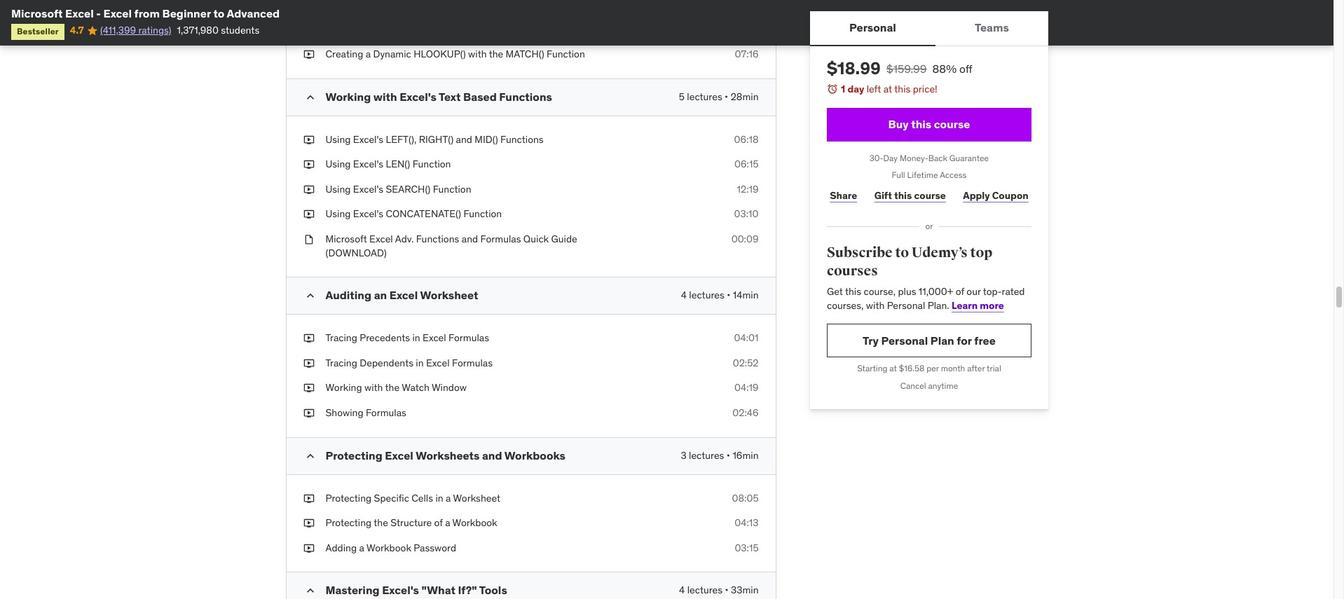 Task type: vqa. For each thing, say whether or not it's contained in the screenshot.


Task type: describe. For each thing, give the bounding box(es) containing it.
04:01
[[734, 332, 759, 344]]

personal button
[[810, 11, 936, 45]]

small image for mastering
[[303, 584, 317, 598]]

"what
[[422, 584, 456, 598]]

function for using excel's search() function
[[433, 183, 472, 195]]

match()
[[506, 48, 545, 60]]

06:15
[[735, 158, 759, 171]]

guarantee
[[950, 153, 989, 163]]

• for working with excel's text based functions
[[725, 90, 729, 103]]

get
[[827, 286, 843, 298]]

1 vertical spatial workbook
[[367, 542, 412, 554]]

4.7
[[70, 24, 84, 37]]

at inside starting at $16.58 per month after trial cancel anytime
[[890, 364, 897, 374]]

lifetime
[[907, 170, 938, 180]]

30-day money-back guarantee full lifetime access
[[870, 153, 989, 180]]

using excel's search() function
[[326, 183, 472, 195]]

xsmall image for tracing dependents in excel formulas
[[303, 357, 314, 370]]

plus
[[898, 286, 916, 298]]

1
[[841, 83, 845, 95]]

with up showing formulas
[[365, 382, 383, 394]]

worksheets
[[416, 448, 480, 462]]

back
[[928, 153, 948, 163]]

try personal plan for free
[[863, 334, 996, 348]]

an
[[374, 288, 387, 302]]

functions inside microsoft excel adv. functions and formulas quick guide (download)
[[416, 233, 460, 245]]

• for auditing an excel worksheet
[[727, 289, 731, 302]]

small image for working with excel's text based functions
[[303, 90, 317, 104]]

month
[[941, 364, 965, 374]]

gift this course link
[[871, 182, 949, 210]]

00:09
[[732, 233, 759, 245]]

in for dependents
[[416, 357, 424, 369]]

courses
[[827, 262, 878, 279]]

structure
[[391, 517, 432, 529]]

advanced
[[227, 6, 280, 20]]

xsmall image for using excel's concatenate() function
[[303, 208, 314, 222]]

based
[[464, 89, 497, 103]]

search()
[[386, 183, 431, 195]]

excel's for "what
[[382, 584, 419, 598]]

33min
[[731, 584, 759, 597]]

learn
[[952, 299, 978, 312]]

protecting for protecting excel worksheets and workbooks
[[326, 448, 383, 462]]

free
[[974, 334, 996, 348]]

mastering
[[326, 584, 380, 598]]

courses,
[[827, 299, 864, 312]]

len()
[[386, 158, 410, 171]]

day
[[848, 83, 864, 95]]

excel inside microsoft excel adv. functions and formulas quick guide (download)
[[370, 233, 393, 245]]

(411,399
[[100, 24, 136, 37]]

11,000+
[[919, 286, 954, 298]]

plan.
[[928, 299, 949, 312]]

try
[[863, 334, 879, 348]]

excel's for search()
[[353, 183, 384, 195]]

teams button
[[936, 11, 1049, 45]]

starting at $16.58 per month after trial cancel anytime
[[857, 364, 1001, 391]]

watch
[[402, 382, 430, 394]]

(download)
[[326, 247, 387, 259]]

cancel
[[900, 381, 926, 391]]

specific
[[374, 492, 409, 505]]

excel up tracing dependents in excel formulas
[[423, 332, 446, 344]]

02:46
[[733, 407, 759, 419]]

06:18
[[735, 133, 759, 146]]

function for using excel's len() function
[[413, 158, 451, 171]]

teams
[[975, 21, 1009, 35]]

using for using excel's len() function
[[326, 158, 351, 171]]

1 day left at this price!
[[841, 83, 938, 95]]

xsmall image for using excel's left(), right() and mid() functions
[[303, 133, 314, 147]]

4 lectures • 14min
[[681, 289, 759, 302]]

rated
[[1002, 286, 1025, 298]]

small image for auditing
[[303, 289, 317, 303]]

of inside "get this course, plus 11,000+ of our top-rated courses, with personal plan."
[[956, 286, 964, 298]]

password
[[414, 542, 456, 554]]

3 lectures • 16min
[[681, 449, 759, 462]]

xsmall image for tracing precedents in excel formulas
[[303, 332, 314, 346]]

$18.99 $159.99 88% off
[[827, 57, 973, 79]]

0 vertical spatial to
[[213, 6, 225, 20]]

• for mastering excel's "what if?" tools
[[725, 584, 729, 597]]

lectures for mastering excel's "what if?" tools
[[688, 584, 723, 597]]

(411,399 ratings)
[[100, 24, 171, 37]]

quick
[[524, 233, 549, 245]]

xsmall image for showing formulas
[[303, 407, 314, 420]]

starting
[[857, 364, 888, 374]]

coupon
[[992, 189, 1029, 202]]

buy
[[888, 117, 909, 131]]

mastering excel's "what if?" tools
[[326, 584, 507, 598]]

left(),
[[386, 133, 417, 146]]

tracing for tracing dependents in excel formulas
[[326, 357, 358, 369]]

1 vertical spatial functions
[[501, 133, 544, 146]]

ratings)
[[138, 24, 171, 37]]

using for using excel's concatenate() function
[[326, 208, 351, 220]]

14min
[[733, 289, 759, 302]]

excel's for concatenate()
[[353, 208, 384, 220]]

tracing precedents in excel formulas
[[326, 332, 489, 344]]

4 for mastering excel's "what if?" tools
[[679, 584, 685, 597]]

subscribe to udemy's top courses
[[827, 244, 993, 279]]

excel up specific
[[385, 448, 414, 462]]

this down the $159.99
[[894, 83, 911, 95]]

small image for protecting excel worksheets and workbooks
[[303, 449, 317, 463]]

creating a dynamic hlookup() with the match() function
[[326, 48, 585, 60]]

• for protecting excel worksheets and workbooks
[[727, 449, 731, 462]]

5 lectures • 28min
[[679, 90, 759, 103]]

2 vertical spatial and
[[482, 448, 502, 462]]

protecting specific cells in a worksheet
[[326, 492, 501, 505]]

tracing dependents in excel formulas
[[326, 357, 493, 369]]

top-
[[983, 286, 1002, 298]]

excel's for left(),
[[353, 133, 384, 146]]

adding
[[326, 542, 357, 554]]

xsmall image for using excel's search() function
[[303, 183, 314, 197]]

plan
[[931, 334, 954, 348]]

course,
[[864, 286, 896, 298]]

xsmall image for microsoft
[[303, 233, 314, 247]]



Task type: locate. For each thing, give the bounding box(es) containing it.
course for gift this course
[[914, 189, 946, 202]]

xsmall image
[[303, 133, 314, 147], [303, 158, 314, 172], [303, 183, 314, 197], [303, 208, 314, 222], [303, 332, 314, 346], [303, 357, 314, 370], [303, 382, 314, 395], [303, 407, 314, 420], [303, 492, 314, 506]]

in right the cells
[[436, 492, 444, 505]]

top
[[970, 244, 993, 262]]

this for gift
[[894, 189, 912, 202]]

money-
[[900, 153, 928, 163]]

this right 'buy'
[[911, 117, 932, 131]]

• left the 28min
[[725, 90, 729, 103]]

to
[[213, 6, 225, 20], [895, 244, 909, 262]]

excel's down the using excel's len() function
[[353, 183, 384, 195]]

1 vertical spatial small image
[[303, 449, 317, 463]]

the
[[489, 48, 504, 60], [385, 382, 400, 394], [374, 517, 388, 529]]

7 xsmall image from the top
[[303, 382, 314, 395]]

of
[[956, 286, 964, 298], [434, 517, 443, 529]]

tracing down auditing
[[326, 332, 358, 344]]

1 working from the top
[[326, 89, 371, 103]]

0 horizontal spatial workbook
[[367, 542, 412, 554]]

this for buy
[[911, 117, 932, 131]]

03:10
[[734, 208, 759, 220]]

the left match()
[[489, 48, 504, 60]]

2 tracing from the top
[[326, 357, 358, 369]]

a up password on the left bottom of page
[[445, 517, 451, 529]]

formulas inside microsoft excel adv. functions and formulas quick guide (download)
[[481, 233, 521, 245]]

functions right mid()
[[501, 133, 544, 146]]

a right creating at the left top of page
[[366, 48, 371, 60]]

and for right()
[[456, 133, 473, 146]]

from
[[134, 6, 160, 20]]

microsoft for microsoft excel - excel from beginner to advanced
[[11, 6, 63, 20]]

function right match()
[[547, 48, 585, 60]]

learn more link
[[952, 299, 1004, 312]]

microsoft
[[11, 6, 63, 20], [326, 233, 367, 245]]

excel up (411,399
[[103, 6, 132, 20]]

1 tracing from the top
[[326, 332, 358, 344]]

course inside "link"
[[914, 189, 946, 202]]

auditing an excel worksheet
[[326, 288, 478, 302]]

1 xsmall image from the top
[[303, 48, 314, 61]]

our
[[967, 286, 981, 298]]

0 horizontal spatial of
[[434, 517, 443, 529]]

protecting for protecting specific cells in a worksheet
[[326, 492, 372, 505]]

with inside "get this course, plus 11,000+ of our top-rated courses, with personal plan."
[[866, 299, 885, 312]]

1 vertical spatial and
[[462, 233, 478, 245]]

access
[[940, 170, 967, 180]]

in up watch
[[416, 357, 424, 369]]

4 for auditing an excel worksheet
[[681, 289, 687, 302]]

0 vertical spatial in
[[413, 332, 420, 344]]

with down dynamic
[[374, 89, 397, 103]]

xsmall image for protecting specific cells in a worksheet
[[303, 492, 314, 506]]

formulas
[[481, 233, 521, 245], [449, 332, 489, 344], [452, 357, 493, 369], [366, 407, 407, 419]]

1 vertical spatial course
[[914, 189, 946, 202]]

8 xsmall image from the top
[[303, 407, 314, 420]]

try personal plan for free link
[[827, 324, 1032, 358]]

1 protecting from the top
[[326, 448, 383, 462]]

this inside "get this course, plus 11,000+ of our top-rated courses, with personal plan."
[[845, 286, 861, 298]]

4 xsmall image from the top
[[303, 542, 314, 556]]

0 vertical spatial course
[[934, 117, 970, 131]]

1 vertical spatial the
[[385, 382, 400, 394]]

guide
[[551, 233, 578, 245]]

gift
[[874, 189, 892, 202]]

1 horizontal spatial to
[[895, 244, 909, 262]]

28min
[[731, 90, 759, 103]]

0 vertical spatial workbook
[[453, 517, 498, 529]]

lectures right '3'
[[689, 449, 725, 462]]

2 working from the top
[[326, 382, 362, 394]]

1,371,980 students
[[177, 24, 260, 37]]

this up courses,
[[845, 286, 861, 298]]

function up microsoft excel adv. functions and formulas quick guide (download)
[[464, 208, 502, 220]]

0 vertical spatial small image
[[303, 289, 317, 303]]

this for get
[[845, 286, 861, 298]]

apply
[[963, 189, 990, 202]]

1 vertical spatial working
[[326, 382, 362, 394]]

2 vertical spatial functions
[[416, 233, 460, 245]]

0 vertical spatial worksheet
[[420, 288, 478, 302]]

using left len()
[[326, 158, 351, 171]]

excel's
[[400, 89, 437, 103], [353, 133, 384, 146], [353, 158, 384, 171], [353, 183, 384, 195], [353, 208, 384, 220], [382, 584, 419, 598]]

students
[[221, 24, 260, 37]]

adding a workbook password
[[326, 542, 456, 554]]

and down using excel's concatenate() function
[[462, 233, 478, 245]]

protecting down 'showing'
[[326, 448, 383, 462]]

-
[[96, 6, 101, 20]]

protecting excel worksheets and workbooks
[[326, 448, 566, 462]]

1 vertical spatial of
[[434, 517, 443, 529]]

excel's up the using excel's len() function
[[353, 133, 384, 146]]

microsoft inside microsoft excel adv. functions and formulas quick guide (download)
[[326, 233, 367, 245]]

excel up "4.7" on the left of the page
[[65, 6, 94, 20]]

xsmall image for using excel's len() function
[[303, 158, 314, 172]]

mid()
[[475, 133, 498, 146]]

auditing
[[326, 288, 372, 302]]

excel's left text
[[400, 89, 437, 103]]

3 xsmall image from the top
[[303, 517, 314, 531]]

microsoft for microsoft excel adv. functions and formulas quick guide (download)
[[326, 233, 367, 245]]

get this course, plus 11,000+ of our top-rated courses, with personal plan.
[[827, 286, 1025, 312]]

personal down plus on the top
[[887, 299, 925, 312]]

function
[[547, 48, 585, 60], [413, 158, 451, 171], [433, 183, 472, 195], [464, 208, 502, 220]]

1 vertical spatial tracing
[[326, 357, 358, 369]]

• left '14min'
[[727, 289, 731, 302]]

excel left adv.
[[370, 233, 393, 245]]

working up 'showing'
[[326, 382, 362, 394]]

4 xsmall image from the top
[[303, 208, 314, 222]]

1,371,980
[[177, 24, 219, 37]]

1 small image from the top
[[303, 90, 317, 104]]

xsmall image for adding
[[303, 542, 314, 556]]

4 left '14min'
[[681, 289, 687, 302]]

1 vertical spatial small image
[[303, 584, 317, 598]]

using excel's len() function
[[326, 158, 451, 171]]

microsoft up 'bestseller'
[[11, 6, 63, 20]]

xsmall image for protecting
[[303, 517, 314, 531]]

xsmall image for creating
[[303, 48, 314, 61]]

lectures for working with excel's text based functions
[[687, 90, 723, 103]]

1 horizontal spatial microsoft
[[326, 233, 367, 245]]

course
[[934, 117, 970, 131], [914, 189, 946, 202]]

excel's down using excel's search() function
[[353, 208, 384, 220]]

0 vertical spatial and
[[456, 133, 473, 146]]

0 vertical spatial functions
[[499, 89, 552, 103]]

workbooks
[[505, 448, 566, 462]]

personal up $18.99
[[849, 21, 896, 35]]

1 vertical spatial microsoft
[[326, 233, 367, 245]]

this right the gift
[[894, 189, 912, 202]]

and inside microsoft excel adv. functions and formulas quick guide (download)
[[462, 233, 478, 245]]

0 vertical spatial tracing
[[326, 332, 358, 344]]

workbook up password on the left bottom of page
[[453, 517, 498, 529]]

using
[[326, 133, 351, 146], [326, 158, 351, 171], [326, 183, 351, 195], [326, 208, 351, 220]]

1 horizontal spatial workbook
[[453, 517, 498, 529]]

functions down the "concatenate()"
[[416, 233, 460, 245]]

4 using from the top
[[326, 208, 351, 220]]

with down course,
[[866, 299, 885, 312]]

0 vertical spatial small image
[[303, 90, 317, 104]]

with right 'hlookup()'
[[468, 48, 487, 60]]

alarm image
[[827, 83, 838, 95]]

$159.99
[[886, 62, 927, 76]]

protecting for protecting the structure of a workbook
[[326, 517, 372, 529]]

in up tracing dependents in excel formulas
[[413, 332, 420, 344]]

and for functions
[[462, 233, 478, 245]]

1 xsmall image from the top
[[303, 133, 314, 147]]

functions down match()
[[499, 89, 552, 103]]

protecting up adding
[[326, 517, 372, 529]]

off
[[959, 62, 973, 76]]

tab list containing personal
[[810, 11, 1049, 46]]

0 vertical spatial working
[[326, 89, 371, 103]]

buy this course button
[[827, 108, 1032, 141]]

a right adding
[[359, 542, 364, 554]]

3 xsmall image from the top
[[303, 183, 314, 197]]

showing
[[326, 407, 364, 419]]

2 vertical spatial the
[[374, 517, 388, 529]]

adv.
[[395, 233, 414, 245]]

0 vertical spatial microsoft
[[11, 6, 63, 20]]

worksheet down microsoft excel adv. functions and formulas quick guide (download)
[[420, 288, 478, 302]]

0 vertical spatial the
[[489, 48, 504, 60]]

course for buy this course
[[934, 117, 970, 131]]

lectures left 33min
[[688, 584, 723, 597]]

0 horizontal spatial to
[[213, 6, 225, 20]]

07:16
[[735, 48, 759, 60]]

03:15
[[735, 542, 759, 554]]

function down using excel's left(), right() and mid() functions
[[413, 158, 451, 171]]

0 vertical spatial personal
[[849, 21, 896, 35]]

small image left auditing
[[303, 289, 317, 303]]

working with excel's text based functions
[[326, 89, 552, 103]]

excel up window
[[426, 357, 450, 369]]

for
[[957, 334, 972, 348]]

small image
[[303, 289, 317, 303], [303, 584, 317, 598]]

personal inside "get this course, plus 11,000+ of our top-rated courses, with personal plan."
[[887, 299, 925, 312]]

small image
[[303, 90, 317, 104], [303, 449, 317, 463]]

and left workbooks
[[482, 448, 502, 462]]

and left mid()
[[456, 133, 473, 146]]

1 vertical spatial personal
[[887, 299, 925, 312]]

price!
[[913, 83, 938, 95]]

88%
[[933, 62, 957, 76]]

function up the "concatenate()"
[[433, 183, 472, 195]]

2 using from the top
[[326, 158, 351, 171]]

working
[[326, 89, 371, 103], [326, 382, 362, 394]]

protecting left specific
[[326, 492, 372, 505]]

in
[[413, 332, 420, 344], [416, 357, 424, 369], [436, 492, 444, 505]]

tracing left dependents
[[326, 357, 358, 369]]

2 xsmall image from the top
[[303, 233, 314, 247]]

to inside subscribe to udemy's top courses
[[895, 244, 909, 262]]

text
[[439, 89, 461, 103]]

lectures
[[687, 90, 723, 103], [689, 289, 725, 302], [689, 449, 725, 462], [688, 584, 723, 597]]

worksheet
[[420, 288, 478, 302], [453, 492, 501, 505]]

at right left
[[884, 83, 892, 95]]

1 vertical spatial 4
[[679, 584, 685, 597]]

xsmall image
[[303, 48, 314, 61], [303, 233, 314, 247], [303, 517, 314, 531], [303, 542, 314, 556]]

0 vertical spatial of
[[956, 286, 964, 298]]

tracing for tracing precedents in excel formulas
[[326, 332, 358, 344]]

2 vertical spatial protecting
[[326, 517, 372, 529]]

0 vertical spatial 4
[[681, 289, 687, 302]]

lectures right 5
[[687, 90, 723, 103]]

working for working with the watch window
[[326, 382, 362, 394]]

of left our in the right top of the page
[[956, 286, 964, 298]]

2 xsmall image from the top
[[303, 158, 314, 172]]

precedents
[[360, 332, 410, 344]]

• left 33min
[[725, 584, 729, 597]]

1 vertical spatial to
[[895, 244, 909, 262]]

$18.99
[[827, 57, 881, 79]]

working for working with excel's text based functions
[[326, 89, 371, 103]]

excel's for len()
[[353, 158, 384, 171]]

tab list
[[810, 11, 1049, 46]]

to left udemy's
[[895, 244, 909, 262]]

course up back
[[934, 117, 970, 131]]

2 small image from the top
[[303, 584, 317, 598]]

1 vertical spatial worksheet
[[453, 492, 501, 505]]

0 vertical spatial protecting
[[326, 448, 383, 462]]

this inside "link"
[[894, 189, 912, 202]]

using for using excel's search() function
[[326, 183, 351, 195]]

04:13
[[735, 517, 759, 529]]

3 protecting from the top
[[326, 517, 372, 529]]

4 left 33min
[[679, 584, 685, 597]]

concatenate()
[[386, 208, 461, 220]]

0 vertical spatial at
[[884, 83, 892, 95]]

using up the using excel's len() function
[[326, 133, 351, 146]]

or
[[926, 221, 933, 232]]

of up password on the left bottom of page
[[434, 517, 443, 529]]

lectures for auditing an excel worksheet
[[689, 289, 725, 302]]

using for using excel's left(), right() and mid() functions
[[326, 133, 351, 146]]

tools
[[479, 584, 507, 598]]

udemy's
[[912, 244, 968, 262]]

lectures left '14min'
[[689, 289, 725, 302]]

2 small image from the top
[[303, 449, 317, 463]]

microsoft up (download)
[[326, 233, 367, 245]]

course down lifetime
[[914, 189, 946, 202]]

4
[[681, 289, 687, 302], [679, 584, 685, 597]]

1 using from the top
[[326, 133, 351, 146]]

2 vertical spatial personal
[[881, 334, 928, 348]]

a right the cells
[[446, 492, 451, 505]]

2 protecting from the top
[[326, 492, 372, 505]]

lectures for protecting excel worksheets and workbooks
[[689, 449, 725, 462]]

subscribe
[[827, 244, 893, 262]]

at left $16.58
[[890, 364, 897, 374]]

1 vertical spatial at
[[890, 364, 897, 374]]

small image left the mastering
[[303, 584, 317, 598]]

0 horizontal spatial microsoft
[[11, 6, 63, 20]]

workbook down structure
[[367, 542, 412, 554]]

3 using from the top
[[326, 183, 351, 195]]

working down creating at the left top of page
[[326, 89, 371, 103]]

showing formulas
[[326, 407, 407, 419]]

personal
[[849, 21, 896, 35], [887, 299, 925, 312], [881, 334, 928, 348]]

$16.58
[[899, 364, 925, 374]]

the left watch
[[385, 382, 400, 394]]

using excel's left(), right() and mid() functions
[[326, 133, 544, 146]]

1 horizontal spatial of
[[956, 286, 964, 298]]

function for using excel's concatenate() function
[[464, 208, 502, 220]]

5 xsmall image from the top
[[303, 332, 314, 346]]

share
[[830, 189, 857, 202]]

2 vertical spatial in
[[436, 492, 444, 505]]

12:19
[[737, 183, 759, 195]]

working with the watch window
[[326, 382, 467, 394]]

more
[[980, 299, 1004, 312]]

window
[[432, 382, 467, 394]]

1 small image from the top
[[303, 289, 317, 303]]

using up (download)
[[326, 208, 351, 220]]

gift this course
[[874, 189, 946, 202]]

right()
[[419, 133, 454, 146]]

the up adding a workbook password
[[374, 517, 388, 529]]

16min
[[733, 449, 759, 462]]

course inside 'button'
[[934, 117, 970, 131]]

this inside 'button'
[[911, 117, 932, 131]]

excel right an
[[390, 288, 418, 302]]

in for precedents
[[413, 332, 420, 344]]

1 vertical spatial in
[[416, 357, 424, 369]]

excel's left len()
[[353, 158, 384, 171]]

to up 1,371,980 students
[[213, 6, 225, 20]]

personal inside button
[[849, 21, 896, 35]]

• left 16min
[[727, 449, 731, 462]]

personal up $16.58
[[881, 334, 928, 348]]

xsmall image for working with the watch window
[[303, 382, 314, 395]]

worksheet down worksheets
[[453, 492, 501, 505]]

full
[[892, 170, 905, 180]]

1 vertical spatial protecting
[[326, 492, 372, 505]]

apply coupon
[[963, 189, 1029, 202]]

9 xsmall image from the top
[[303, 492, 314, 506]]

excel's left "what at the left
[[382, 584, 419, 598]]

dynamic
[[373, 48, 411, 60]]

6 xsmall image from the top
[[303, 357, 314, 370]]

using down the using excel's len() function
[[326, 183, 351, 195]]



